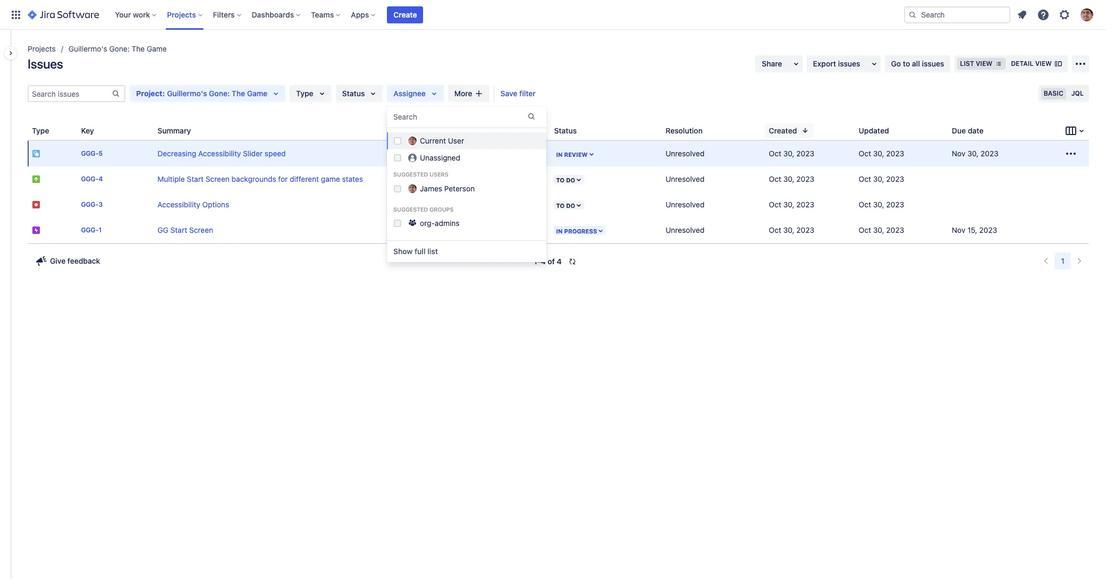 Task type: describe. For each thing, give the bounding box(es) containing it.
ggg-5
[[81, 150, 103, 158]]

updated button
[[855, 123, 907, 138]]

give
[[50, 256, 66, 265]]

due date
[[953, 126, 984, 135]]

teams button
[[308, 6, 345, 23]]

refresh image
[[568, 257, 577, 266]]

0 vertical spatial accessibility
[[198, 149, 241, 158]]

save
[[501, 89, 518, 98]]

create
[[394, 10, 417, 19]]

more button
[[448, 85, 490, 102]]

filter
[[520, 89, 536, 98]]

export
[[814, 59, 837, 68]]

ggg-3
[[81, 201, 103, 209]]

drag column image for key
[[77, 124, 90, 137]]

unresolved for decreasing accessibility slider speed
[[666, 149, 705, 158]]

chevron down icon image
[[1076, 124, 1089, 137]]

teams
[[311, 10, 334, 19]]

0 horizontal spatial guillermo's
[[69, 44, 107, 53]]

ggg- for multiple
[[81, 175, 99, 183]]

summary button
[[153, 123, 208, 138]]

nov for nov 15, 2023
[[953, 226, 966, 235]]

type button
[[28, 123, 66, 138]]

ggg-4
[[81, 175, 103, 183]]

primary element
[[6, 0, 905, 30]]

date
[[969, 126, 984, 135]]

4 for ggg-
[[99, 175, 103, 183]]

key
[[81, 126, 94, 135]]

5
[[99, 150, 103, 158]]

3
[[99, 201, 103, 209]]

ggg- for accessibility
[[81, 201, 99, 209]]

drag column image for summary
[[153, 124, 166, 137]]

give feedback button
[[29, 253, 107, 270]]

suggested users
[[394, 171, 449, 178]]

suggested groups
[[394, 206, 454, 213]]

guillermo's gone: the game
[[69, 44, 167, 53]]

project : guillermo's gone: the game
[[136, 89, 268, 98]]

options
[[202, 200, 229, 209]]

ggg-1 link
[[81, 226, 102, 234]]

due
[[953, 126, 967, 135]]

created
[[769, 126, 797, 135]]

summary
[[158, 126, 191, 135]]

epic image
[[32, 226, 40, 235]]

screen for multiple
[[206, 174, 230, 183]]

open share dialog image
[[790, 57, 803, 70]]

list
[[428, 247, 438, 256]]

drag column image for status
[[550, 124, 563, 137]]

export issues
[[814, 59, 861, 68]]

row containing multiple start screen backgrounds for different game states
[[28, 166, 1090, 192]]

dashboards
[[252, 10, 294, 19]]

ggg-1
[[81, 226, 102, 234]]

dashboards button
[[249, 6, 305, 23]]

group icon image
[[408, 219, 417, 227]]

issues element
[[28, 121, 1090, 243]]

detail view
[[1012, 60, 1053, 68]]

backgrounds
[[232, 174, 276, 183]]

decreasing accessibility slider speed link
[[158, 149, 286, 158]]

banner containing your work
[[0, 0, 1107, 30]]

slider
[[243, 149, 263, 158]]

type inside dropdown button
[[296, 89, 314, 98]]

export issues button
[[807, 55, 881, 72]]

notifications image
[[1016, 8, 1029, 21]]

0 vertical spatial game
[[147, 44, 167, 53]]

go to all issues
[[892, 59, 945, 68]]

accessibility options
[[158, 200, 229, 209]]

save filter button
[[494, 85, 542, 102]]

groups
[[430, 206, 454, 213]]

created button
[[765, 123, 815, 138]]

1 horizontal spatial game
[[247, 89, 268, 98]]

ggg- for decreasing
[[81, 150, 99, 158]]

15,
[[968, 226, 978, 235]]

search image
[[909, 10, 917, 19]]

drag column image for created
[[765, 124, 778, 137]]

ggg- for gg
[[81, 226, 99, 234]]

in review - change status image
[[588, 150, 595, 157]]

show full list
[[394, 247, 438, 256]]

share button
[[756, 55, 803, 72]]

ggg-3 link
[[81, 201, 103, 209]]

row containing gg start screen
[[28, 218, 1090, 243]]

basic
[[1044, 89, 1064, 97]]

0 vertical spatial the
[[132, 44, 145, 53]]

multiple start screen backgrounds for different game states
[[158, 174, 363, 183]]

ggg-5 link
[[81, 150, 103, 158]]

resolution button
[[662, 123, 720, 138]]

gg start screen
[[158, 226, 213, 235]]

board icon image
[[1065, 124, 1078, 137]]

status inside dropdown button
[[342, 89, 365, 98]]

0 vertical spatial gone:
[[109, 44, 130, 53]]

detail
[[1012, 60, 1034, 68]]

drag column image for type
[[28, 124, 40, 137]]

updated
[[859, 126, 890, 135]]

issues
[[28, 56, 63, 71]]

issues inside 'link'
[[923, 59, 945, 68]]

go to all issues link
[[885, 55, 951, 72]]

your work button
[[112, 6, 161, 23]]

list
[[961, 60, 975, 68]]

sidebar navigation image
[[0, 43, 23, 64]]

resolution
[[666, 126, 703, 135]]

unresolved for gg start screen
[[666, 226, 705, 235]]

your
[[115, 10, 131, 19]]

save filter
[[501, 89, 536, 98]]

start for multiple
[[187, 174, 204, 183]]

ggg-4 link
[[81, 175, 103, 183]]

for
[[278, 174, 288, 183]]



Task type: locate. For each thing, give the bounding box(es) containing it.
start for gg
[[171, 226, 187, 235]]

projects button
[[164, 6, 207, 23]]

0 vertical spatial suggested
[[394, 171, 428, 178]]

nov
[[953, 149, 966, 158], [953, 226, 966, 235]]

import and bulk change issues image
[[1075, 57, 1088, 70]]

guillermo's gone: the game link
[[69, 43, 167, 55]]

unresolved
[[666, 149, 705, 158], [666, 174, 705, 183], [666, 200, 705, 209], [666, 226, 705, 235]]

0 vertical spatial screen
[[206, 174, 230, 183]]

help image
[[1038, 8, 1050, 21]]

1 drag column image from the left
[[28, 124, 40, 137]]

drag column image inside "resolution" button
[[662, 124, 675, 137]]

0 horizontal spatial projects
[[28, 44, 56, 53]]

drag column image for resolution
[[662, 124, 675, 137]]

ggg- down ggg-3
[[81, 226, 99, 234]]

accessibility options link
[[158, 200, 229, 209]]

highest image
[[518, 149, 526, 158]]

nov for nov 30, 2023
[[953, 149, 966, 158]]

1 vertical spatial nov
[[953, 226, 966, 235]]

game
[[321, 174, 340, 183]]

start right gg
[[171, 226, 187, 235]]

Search field
[[905, 6, 1011, 23]]

status button
[[550, 123, 594, 138]]

view right detail
[[1036, 60, 1053, 68]]

0 horizontal spatial type
[[32, 126, 49, 135]]

3 drag column image from the left
[[948, 124, 961, 137]]

0 vertical spatial type
[[296, 89, 314, 98]]

0 horizontal spatial 1
[[99, 226, 102, 234]]

0 horizontal spatial issues
[[839, 59, 861, 68]]

row containing accessibility options
[[28, 192, 1090, 218]]

issues right export
[[839, 59, 861, 68]]

projects right work
[[167, 10, 196, 19]]

4 right of
[[557, 257, 562, 266]]

p
[[518, 126, 523, 135]]

1 drag column image from the left
[[550, 124, 563, 137]]

0 vertical spatial start
[[187, 174, 204, 183]]

1 inside button
[[1062, 256, 1065, 265]]

1 vertical spatial suggested
[[394, 206, 428, 213]]

unassigned
[[420, 153, 461, 162]]

guillermo's right projects "link"
[[69, 44, 107, 53]]

decreasing
[[158, 149, 196, 158]]

3 drag column image from the left
[[153, 124, 166, 137]]

gg
[[158, 226, 169, 235]]

1 suggested from the top
[[394, 171, 428, 178]]

apps button
[[348, 6, 380, 23]]

drag column image
[[550, 124, 563, 137], [855, 124, 868, 137], [948, 124, 961, 137]]

type button
[[290, 85, 332, 102]]

open export issues dropdown image
[[868, 57, 881, 70]]

screen up options
[[206, 174, 230, 183]]

1 horizontal spatial the
[[232, 89, 245, 98]]

type
[[296, 89, 314, 98], [32, 126, 49, 135]]

nov down due
[[953, 149, 966, 158]]

accessibility up gg start screen link
[[158, 200, 200, 209]]

different
[[290, 174, 319, 183]]

1
[[99, 226, 102, 234], [1062, 256, 1065, 265]]

0 horizontal spatial status
[[342, 89, 365, 98]]

bug image
[[32, 201, 40, 209]]

suggested for org-
[[394, 206, 428, 213]]

0 horizontal spatial drag column image
[[550, 124, 563, 137]]

0 vertical spatial nov
[[953, 149, 966, 158]]

2 unresolved from the top
[[666, 174, 705, 183]]

4 up 3
[[99, 175, 103, 183]]

to
[[904, 59, 911, 68]]

accessibility left slider
[[198, 149, 241, 158]]

more
[[455, 89, 473, 98]]

gg start screen link
[[158, 226, 213, 235]]

drag column image
[[28, 124, 40, 137], [77, 124, 90, 137], [153, 124, 166, 137], [662, 124, 675, 137], [765, 124, 778, 137]]

suggested for james
[[394, 171, 428, 178]]

1 ggg- from the top
[[81, 150, 99, 158]]

1 issues from the left
[[839, 59, 861, 68]]

1 horizontal spatial drag column image
[[855, 124, 868, 137]]

view
[[976, 60, 993, 68], [1036, 60, 1053, 68]]

projects link
[[28, 43, 56, 55]]

status right type dropdown button on the top left of page
[[342, 89, 365, 98]]

1-
[[534, 257, 541, 266]]

show
[[394, 247, 413, 256]]

1 horizontal spatial projects
[[167, 10, 196, 19]]

issues
[[839, 59, 861, 68], [923, 59, 945, 68]]

start
[[187, 174, 204, 183], [171, 226, 187, 235]]

unresolved for accessibility options
[[666, 200, 705, 209]]

view for detail view
[[1036, 60, 1053, 68]]

guillermo's right :
[[167, 89, 207, 98]]

4 drag column image from the left
[[662, 124, 675, 137]]

status button
[[336, 85, 383, 102]]

issue operations menu image
[[1065, 147, 1078, 160]]

screen down accessibility options link
[[189, 226, 213, 235]]

drag column image for updated
[[855, 124, 868, 137]]

improvement image
[[32, 175, 40, 183]]

suggested up group icon
[[394, 206, 428, 213]]

0 vertical spatial status
[[342, 89, 365, 98]]

work
[[133, 10, 150, 19]]

1 vertical spatial status
[[554, 126, 577, 135]]

2 ggg- from the top
[[81, 175, 99, 183]]

4 ggg- from the top
[[81, 226, 99, 234]]

current
[[420, 136, 446, 145]]

1 horizontal spatial guillermo's
[[167, 89, 207, 98]]

4 inside issues element
[[99, 175, 103, 183]]

projects
[[167, 10, 196, 19], [28, 44, 56, 53]]

type inside button
[[32, 126, 49, 135]]

1 vertical spatial type
[[32, 126, 49, 135]]

drag column image inside type button
[[28, 124, 40, 137]]

jql
[[1072, 89, 1085, 97]]

settings image
[[1059, 8, 1072, 21]]

projects for projects "link"
[[28, 44, 56, 53]]

current user
[[420, 136, 464, 145]]

of
[[548, 257, 555, 266]]

None text field
[[394, 112, 396, 122]]

addicon image
[[475, 89, 483, 98]]

screen for gg
[[189, 226, 213, 235]]

0 horizontal spatial 4
[[99, 175, 103, 183]]

drag column image inside status button
[[550, 124, 563, 137]]

issues inside button
[[839, 59, 861, 68]]

1 vertical spatial accessibility
[[158, 200, 200, 209]]

5 drag column image from the left
[[765, 124, 778, 137]]

4 row from the top
[[28, 218, 1090, 243]]

drag column image inside updated button
[[855, 124, 868, 137]]

2 view from the left
[[1036, 60, 1053, 68]]

appswitcher icon image
[[10, 8, 22, 21]]

feedback
[[67, 256, 100, 265]]

decreasing accessibility slider speed
[[158, 149, 286, 158]]

nov 30, 2023
[[953, 149, 999, 158]]

your work
[[115, 10, 150, 19]]

p button
[[514, 123, 540, 138]]

1 vertical spatial projects
[[28, 44, 56, 53]]

0 vertical spatial guillermo's
[[69, 44, 107, 53]]

drag column image inside key button
[[77, 124, 90, 137]]

3 ggg- from the top
[[81, 201, 99, 209]]

1 horizontal spatial 1
[[1062, 256, 1065, 265]]

projects for the projects popup button
[[167, 10, 196, 19]]

search
[[394, 112, 418, 121]]

1 horizontal spatial gone:
[[209, 89, 230, 98]]

2 issues from the left
[[923, 59, 945, 68]]

start right multiple
[[187, 174, 204, 183]]

issues right all
[[923, 59, 945, 68]]

assignee
[[394, 89, 426, 98]]

2 horizontal spatial drag column image
[[948, 124, 961, 137]]

1 inside row
[[99, 226, 102, 234]]

all
[[913, 59, 921, 68]]

users
[[430, 171, 449, 178]]

0 horizontal spatial view
[[976, 60, 993, 68]]

filters button
[[210, 6, 246, 23]]

projects up issues
[[28, 44, 56, 53]]

1 vertical spatial the
[[232, 89, 245, 98]]

row
[[28, 141, 1090, 166], [28, 166, 1090, 192], [28, 192, 1090, 218], [28, 218, 1090, 243]]

1 unresolved from the top
[[666, 149, 705, 158]]

guillermo's
[[69, 44, 107, 53], [167, 89, 207, 98]]

1 horizontal spatial issues
[[923, 59, 945, 68]]

4 unresolved from the top
[[666, 226, 705, 235]]

1 horizontal spatial status
[[554, 126, 577, 135]]

0 vertical spatial 1
[[99, 226, 102, 234]]

create button
[[387, 6, 424, 23]]

your profile and settings image
[[1081, 8, 1094, 21]]

:
[[162, 89, 165, 98]]

0 horizontal spatial the
[[132, 44, 145, 53]]

1 vertical spatial guillermo's
[[167, 89, 207, 98]]

ggg- down key button
[[81, 150, 99, 158]]

1 vertical spatial 1
[[1062, 256, 1065, 265]]

view for list view
[[976, 60, 993, 68]]

share
[[762, 59, 783, 68]]

row containing decreasing accessibility slider speed
[[28, 141, 1090, 166]]

give feedback
[[50, 256, 100, 265]]

1 vertical spatial screen
[[189, 226, 213, 235]]

status right p button
[[554, 126, 577, 135]]

4 left of
[[541, 257, 546, 266]]

project
[[136, 89, 162, 98]]

show full list button
[[387, 243, 445, 260]]

banner
[[0, 0, 1107, 30]]

30,
[[784, 149, 795, 158], [874, 149, 885, 158], [968, 149, 979, 158], [784, 174, 795, 183], [874, 174, 885, 183], [784, 200, 795, 209], [874, 200, 885, 209], [784, 226, 795, 235], [874, 226, 885, 235]]

1 vertical spatial gone:
[[209, 89, 230, 98]]

go
[[892, 59, 902, 68]]

2 row from the top
[[28, 166, 1090, 192]]

multiple
[[158, 174, 185, 183]]

projects inside popup button
[[167, 10, 196, 19]]

key button
[[77, 123, 111, 138]]

1-4 of 4
[[534, 257, 562, 266]]

1 horizontal spatial 4
[[541, 257, 546, 266]]

nov left 15,
[[953, 226, 966, 235]]

1 vertical spatial game
[[247, 89, 268, 98]]

suggested up james
[[394, 171, 428, 178]]

1 row from the top
[[28, 141, 1090, 166]]

1 nov from the top
[[953, 149, 966, 158]]

sorted in descending order image
[[802, 126, 810, 135]]

2 horizontal spatial 4
[[557, 257, 562, 266]]

3 unresolved from the top
[[666, 200, 705, 209]]

1 horizontal spatial view
[[1036, 60, 1053, 68]]

user
[[448, 136, 464, 145]]

status inside button
[[554, 126, 577, 135]]

0 horizontal spatial game
[[147, 44, 167, 53]]

sub task image
[[32, 149, 40, 158]]

nov 15, 2023
[[953, 226, 998, 235]]

james
[[420, 184, 443, 193]]

oct
[[769, 149, 782, 158], [859, 149, 872, 158], [769, 174, 782, 183], [859, 174, 872, 183], [769, 200, 782, 209], [859, 200, 872, 209], [769, 226, 782, 235], [859, 226, 872, 235]]

drag column image inside summary button
[[153, 124, 166, 137]]

drag column image for due date
[[948, 124, 961, 137]]

1 horizontal spatial type
[[296, 89, 314, 98]]

1 vertical spatial start
[[171, 226, 187, 235]]

peterson
[[445, 184, 475, 193]]

jira software image
[[28, 8, 99, 21], [28, 8, 99, 21]]

the
[[132, 44, 145, 53], [232, 89, 245, 98]]

3 row from the top
[[28, 192, 1090, 218]]

drag column image inside due date button
[[948, 124, 961, 137]]

0 vertical spatial projects
[[167, 10, 196, 19]]

1 view from the left
[[976, 60, 993, 68]]

full
[[415, 247, 426, 256]]

unresolved for multiple start screen backgrounds for different game states
[[666, 174, 705, 183]]

screen
[[206, 174, 230, 183], [189, 226, 213, 235]]

due date button
[[948, 123, 1001, 138]]

filters
[[213, 10, 235, 19]]

james peterson
[[420, 184, 475, 193]]

view right list
[[976, 60, 993, 68]]

2 drag column image from the left
[[77, 124, 90, 137]]

list view
[[961, 60, 993, 68]]

1 button
[[1055, 253, 1072, 270]]

org-
[[420, 219, 435, 228]]

ggg- up ggg-1
[[81, 201, 99, 209]]

multiple start screen backgrounds for different game states link
[[158, 174, 363, 183]]

2 drag column image from the left
[[855, 124, 868, 137]]

Search issues text field
[[29, 86, 112, 101]]

suggested
[[394, 171, 428, 178], [394, 206, 428, 213]]

2 nov from the top
[[953, 226, 966, 235]]

2 suggested from the top
[[394, 206, 428, 213]]

0 horizontal spatial gone:
[[109, 44, 130, 53]]

apps
[[351, 10, 369, 19]]

4 for 1-
[[541, 257, 546, 266]]

ggg- down ggg-5 link
[[81, 175, 99, 183]]



Task type: vqa. For each thing, say whether or not it's contained in the screenshot.
board icon
yes



